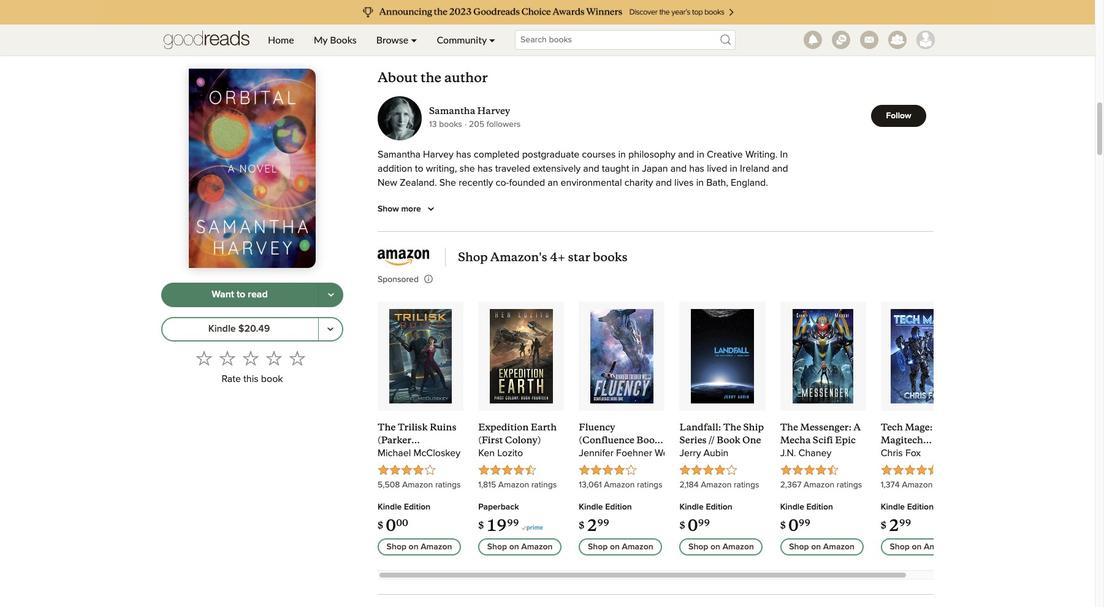 Task type: vqa. For each thing, say whether or not it's contained in the screenshot.
Combine Editions
no



Task type: describe. For each thing, give the bounding box(es) containing it.
people for 82
[[450, 20, 476, 29]]

3 for from the left
[[788, 206, 800, 216]]

on for landfall: the ship series // book one
[[711, 543, 721, 551]]

and inside her first novel, the wilderness, was shortlisted for the orange prize for fiction 2009, longlisted for the 2009 man booker prize and won the 2009 betty trask prize.
[[499, 220, 515, 230]]

taught
[[602, 164, 630, 173]]

foehner
[[616, 448, 652, 458]]

sponsored
[[378, 275, 419, 284]]

the inside her first novel, the wilderness, was shortlisted for the orange prize for fiction 2009, longlisted for the 2009 man booker prize and won the 2009 betty trask prize.
[[443, 206, 459, 216]]

first
[[396, 206, 412, 216]]

shop for expedition earth (first colony)
[[487, 543, 507, 551]]

books
[[330, 34, 357, 45]]

won
[[517, 220, 536, 230]]

amazon's
[[490, 250, 547, 265]]

reading
[[528, 20, 557, 29]]

2,367
[[780, 481, 802, 489]]

bath,
[[707, 178, 728, 188]]

landfall:
[[680, 421, 721, 433]]

follow
[[886, 112, 912, 120]]

shop on amazon button for the messenger: a mecha scifi epic
[[780, 538, 864, 556]]

she
[[440, 178, 456, 188]]

samantha for samantha harvey
[[429, 105, 475, 117]]

book cover image for tech mage: the magitech chronicles book 1
[[891, 309, 957, 404]]

profile image for samantha harvey. image
[[378, 96, 422, 140]]

4 stars image for $ 0 00
[[378, 464, 436, 475]]

courses
[[582, 150, 616, 159]]

samantha harvey
[[429, 105, 510, 117]]

why am i seeing this ad? click link to learn more. image
[[424, 275, 434, 285]]

want to read button
[[161, 283, 319, 307]]

environmental
[[561, 178, 622, 188]]

ruins
[[430, 421, 457, 433]]

rating 0 out of 5 group
[[192, 346, 309, 370]]

shop for the trilisk ruins (parker interstellar travels book 1)
[[387, 543, 407, 551]]

by jennifer foehner wells element
[[579, 446, 678, 464]]

home
[[268, 34, 294, 45]]

lives
[[675, 178, 694, 188]]

kindle edition for fluency (confluence book 1)
[[579, 503, 632, 511]]

shop on amazon for the messenger: a mecha scifi epic
[[789, 543, 855, 551]]

trask
[[605, 220, 628, 230]]

jerry
[[680, 448, 701, 458]]

about the author
[[378, 69, 488, 86]]

list with 6 items list
[[378, 302, 982, 556]]

99 for the messenger: a mecha scifi epic
[[799, 517, 811, 529]]

fox
[[906, 448, 921, 458]]

star
[[568, 250, 591, 265]]

show more button
[[378, 202, 438, 216]]

book cover image for expedition earth (first colony)
[[490, 309, 553, 404]]

kindle for fluency (confluence book 1)
[[579, 503, 603, 511]]

the right about
[[421, 69, 442, 86]]

paperback
[[478, 503, 519, 511]]

home image
[[164, 25, 250, 55]]

messenger:
[[800, 421, 852, 433]]

to inside button
[[237, 290, 245, 299]]

this
[[244, 374, 259, 384]]

book cover image for fluency (confluence book 1)
[[591, 309, 654, 404]]

1) inside the trilisk ruins (parker interstellar travels book 1)
[[439, 460, 448, 472]]

want
[[769, 20, 787, 29]]

ratings for the trilisk ruins (parker interstellar travels book 1)
[[435, 481, 461, 489]]

was
[[514, 206, 531, 216]]

she
[[460, 164, 475, 173]]

$ 0 99 for mecha
[[780, 516, 811, 535]]

on for tech mage: the magitech chronicles book 1
[[912, 543, 922, 551]]

shop for the messenger: a mecha scifi epic
[[789, 543, 809, 551]]

fluency
[[579, 421, 615, 433]]

fiction
[[684, 206, 713, 216]]

shop amazon's 4+ star books
[[458, 250, 628, 265]]

j.n.
[[780, 448, 796, 458]]

author
[[444, 69, 488, 86]]

ratings for tech mage: the magitech chronicles book 1
[[935, 481, 961, 489]]

earth
[[531, 421, 557, 433]]

1,815 amazon ratings
[[478, 481, 557, 489]]

in
[[780, 150, 788, 159]]

wells
[[655, 448, 678, 458]]

13 books
[[429, 120, 462, 129]]

discover the winners for the best books of the year in the 2023 goodreads choice awards image
[[102, 0, 994, 25]]

my books
[[314, 34, 357, 45]]

book inside the trilisk ruins (parker interstellar travels book 1)
[[413, 460, 437, 472]]

82 people are currently reading
[[438, 20, 557, 29]]

magitech
[[881, 434, 924, 446]]

show more
[[378, 205, 421, 213]]

a
[[854, 421, 861, 433]]

in left creative
[[697, 150, 705, 159]]

the inside landfall: the ship series // book one jerry aubin
[[724, 421, 742, 433]]

series
[[680, 434, 707, 446]]

shortlisted
[[533, 206, 578, 216]]

6,284 people want to read
[[716, 20, 816, 29]]

$ 0 99 for series
[[680, 516, 710, 535]]

michael
[[378, 448, 411, 458]]

$ for fluency (confluence book 1)
[[579, 519, 585, 531]]

follow button
[[871, 105, 927, 127]]

by jerry aubin element
[[680, 446, 766, 464]]

shop on amazon button for landfall: the ship series // book one
[[680, 538, 763, 556]]

on for the trilisk ruins (parker interstellar travels book 1)
[[409, 543, 419, 551]]

to inside samantha harvey has completed postgraduate courses in philosophy and in creative writing. in addition to writing, she has traveled extensively and taught in japan and has lived in ireland and new zealand. she recently co-founded an environmental charity and lives in bath, england.
[[415, 164, 424, 173]]

the inside the messenger: a mecha scifi epic j.n. chaney
[[780, 421, 798, 433]]

ken
[[478, 448, 495, 458]]

1,815
[[478, 481, 496, 489]]

$ for the messenger: a mecha scifi epic
[[780, 519, 786, 531]]

99 inside $ 19 99
[[507, 517, 519, 529]]

her first novel, the wilderness, was shortlisted for the orange prize for fiction 2009, longlisted for the 2009 man booker prize and won the 2009 betty trask prize.
[[378, 206, 800, 230]]

ratings for expedition earth (first colony)
[[532, 481, 557, 489]]

novel,
[[414, 206, 440, 216]]

Search by book title or ISBN text field
[[515, 30, 736, 50]]

book cover image for the trilisk ruins (parker interstellar travels book 1)
[[389, 309, 452, 404]]

more
[[401, 205, 421, 213]]

$ for tech mage: the magitech chronicles book 1
[[881, 519, 887, 531]]

recently
[[459, 178, 493, 188]]

4 and a half stars element for 0
[[780, 464, 866, 480]]

(first
[[478, 434, 503, 446]]

mccloskey
[[414, 448, 461, 458]]

shop for fluency (confluence book 1)
[[588, 543, 608, 551]]

amazon logo image
[[378, 250, 433, 266]]

by j.n. chaney element
[[780, 446, 866, 464]]

samantha harvey link
[[429, 105, 521, 117]]

shop on amazon for fluency (confluence book 1)
[[588, 543, 654, 551]]

by michael mccloskey element
[[378, 446, 464, 464]]

my books link
[[304, 25, 367, 55]]

people for 6,284
[[740, 20, 766, 29]]

4 stars element for $ 2 99
[[579, 464, 665, 480]]

rate this book element
[[161, 346, 343, 389]]

philosophy
[[629, 150, 676, 159]]

shop on amazon button for tech mage: the magitech chronicles book 1
[[881, 538, 965, 556]]

on for the messenger: a mecha scifi epic
[[811, 543, 821, 551]]

▾ for community ▾
[[489, 34, 496, 45]]

book inside landfall: the ship series // book one jerry aubin
[[717, 434, 741, 446]]

want
[[212, 290, 234, 299]]

$ 2 99 for fluency (confluence book 1)
[[579, 516, 610, 535]]

want to read
[[212, 290, 268, 299]]

prime eligible. image
[[522, 525, 543, 531]]

2 for tech mage: the magitech chronicles book 1
[[889, 516, 900, 535]]

book inside fluency (confluence book 1)
[[637, 434, 660, 446]]

by chris fox element
[[881, 446, 967, 464]]

shop on amazon button for fluency (confluence book 1)
[[579, 538, 663, 556]]

$ 19 99
[[478, 516, 519, 535]]

lived
[[707, 164, 728, 173]]

currently
[[493, 20, 526, 29]]

on for fluency (confluence book 1)
[[610, 543, 620, 551]]

home link
[[258, 25, 304, 55]]

chris
[[881, 448, 903, 458]]

0 horizontal spatial has
[[456, 150, 471, 159]]

by ken lozito element
[[478, 446, 564, 464]]

betty
[[581, 220, 603, 230]]

shop on amazon button for the trilisk ruins (parker interstellar travels book 1)
[[378, 538, 461, 556]]

samantha harvey has completed postgraduate courses in philosophy and in creative writing. in addition to writing, she has traveled extensively and taught in japan and has lived in ireland and new zealand. she recently co-founded an environmental charity and lives in bath, england.
[[378, 150, 789, 188]]

jennifer foehner wells
[[579, 448, 678, 458]]

charity
[[625, 178, 653, 188]]

99 for fluency (confluence book 1)
[[598, 517, 610, 529]]

$ 2 99 for tech mage: the magitech chronicles book 1
[[881, 516, 912, 535]]

the inside the trilisk ruins (parker interstellar travels book 1)
[[378, 421, 396, 433]]

2 for fluency (confluence book 1)
[[587, 516, 598, 535]]

19
[[487, 516, 507, 535]]

harvey for samantha harvey
[[477, 105, 510, 117]]

in right lives
[[696, 178, 704, 188]]

the trilisk ruins (parker interstellar travels book 1)
[[378, 421, 457, 472]]

rate 5 out of 5 image
[[289, 350, 305, 366]]



Task type: locate. For each thing, give the bounding box(es) containing it.
jennifer
[[579, 448, 614, 458]]

0 vertical spatial 1)
[[579, 447, 589, 459]]

1 shop on amazon button from the left
[[378, 538, 461, 556]]

4 shop on amazon button from the left
[[680, 538, 763, 556]]

2 kindle edition from the left
[[579, 503, 632, 511]]

99 down 1,374
[[900, 517, 912, 529]]

2 horizontal spatial 4 stars image
[[680, 464, 738, 475]]

0 horizontal spatial samantha
[[378, 150, 421, 159]]

1 horizontal spatial 4 and a half stars image
[[780, 464, 839, 475]]

0 horizontal spatial prize
[[475, 220, 496, 230]]

0 horizontal spatial to
[[237, 290, 245, 299]]

0 vertical spatial books
[[439, 120, 462, 129]]

2 4 and a half stars element from the left
[[780, 464, 866, 480]]

kindle down 2,367
[[780, 503, 805, 511]]

1) down (confluence
[[579, 447, 589, 459]]

book cover image for the messenger: a mecha scifi epic
[[793, 309, 854, 404]]

to up zealand.
[[415, 164, 424, 173]]

1 horizontal spatial read
[[799, 20, 816, 29]]

99 down 2,367
[[799, 517, 811, 529]]

harvey up writing, at the left
[[423, 150, 454, 159]]

$ down 1,374
[[881, 519, 887, 531]]

2 horizontal spatial for
[[788, 206, 800, 216]]

1 4 stars element from the left
[[378, 464, 464, 480]]

the
[[443, 206, 459, 216], [378, 421, 396, 433], [724, 421, 742, 433], [780, 421, 798, 433], [935, 421, 953, 433]]

founded
[[509, 178, 545, 188]]

people up community at the left top
[[450, 20, 476, 29]]

3 $ from the left
[[579, 519, 585, 531]]

0 horizontal spatial 4 stars image
[[378, 464, 436, 475]]

1 $ 0 99 from the left
[[680, 516, 710, 535]]

kindle for landfall: the ship series // book one
[[680, 503, 704, 511]]

0 horizontal spatial ▾
[[411, 34, 417, 45]]

has up she
[[456, 150, 471, 159]]

ratings down "by jerry aubin" element
[[734, 481, 760, 489]]

samantha for samantha harvey has completed postgraduate courses in philosophy and in creative writing. in addition to writing, she has traveled extensively and taught in japan and has lived in ireland and new zealand. she recently co-founded an environmental charity and lives in bath, england.
[[378, 150, 421, 159]]

1 vertical spatial books
[[593, 250, 628, 265]]

1 2009 from the left
[[394, 220, 418, 230]]

1 horizontal spatial 4 and a half stars element
[[780, 464, 866, 480]]

$
[[378, 519, 383, 531], [478, 519, 484, 531], [579, 519, 585, 531], [680, 519, 685, 531], [780, 519, 786, 531], [881, 519, 887, 531]]

shop on amazon button for expedition earth (first colony)
[[478, 538, 562, 556]]

4 and a half stars image
[[478, 464, 537, 475], [780, 464, 839, 475], [881, 464, 939, 475]]

1 vertical spatial to
[[415, 164, 424, 173]]

4 ratings from the left
[[734, 481, 760, 489]]

1 horizontal spatial 4 stars element
[[579, 464, 665, 480]]

1 vertical spatial 1)
[[439, 460, 448, 472]]

6 on from the left
[[912, 543, 922, 551]]

13,061 amazon ratings
[[579, 481, 663, 489]]

shop on amazon for expedition earth (first colony)
[[487, 543, 553, 551]]

for left fiction
[[670, 206, 682, 216]]

kindle down 1,374
[[881, 503, 905, 511]]

0 vertical spatial to
[[789, 20, 796, 29]]

2 for from the left
[[670, 206, 682, 216]]

//
[[709, 434, 715, 446]]

6,284
[[716, 20, 738, 29]]

99
[[507, 517, 519, 529], [598, 517, 610, 529], [698, 517, 710, 529], [799, 517, 811, 529], [900, 517, 912, 529]]

4 stars element up 2,184 amazon ratings
[[680, 464, 766, 480]]

2 4 stars image from the left
[[579, 464, 637, 475]]

2 horizontal spatial 0
[[789, 516, 799, 535]]

0 for landfall: the ship series // book one
[[688, 516, 698, 535]]

1 horizontal spatial 0
[[688, 516, 698, 535]]

2 shop on amazon from the left
[[487, 543, 553, 551]]

ship
[[744, 421, 764, 433]]

0 for the messenger: a mecha scifi epic
[[789, 516, 799, 535]]

shop for tech mage: the magitech chronicles book 1
[[890, 543, 910, 551]]

0 horizontal spatial 4 stars element
[[378, 464, 464, 480]]

▾ right browse
[[411, 34, 417, 45]]

0 vertical spatial harvey
[[477, 105, 510, 117]]

5 edition from the left
[[907, 503, 934, 511]]

2 $ 0 99 from the left
[[780, 516, 811, 535]]

3 4 stars image from the left
[[680, 464, 738, 475]]

read right want
[[799, 20, 816, 29]]

book up "by jerry aubin" element
[[717, 434, 741, 446]]

4 and a half stars image for 2
[[881, 464, 939, 475]]

for right longlisted
[[788, 206, 800, 216]]

1 0 from the left
[[386, 516, 396, 535]]

for
[[581, 206, 592, 216], [670, 206, 682, 216], [788, 206, 800, 216]]

4 kindle edition from the left
[[780, 503, 833, 511]]

2 shop on amazon button from the left
[[478, 538, 562, 556]]

books right "star" on the right of page
[[593, 250, 628, 265]]

on for expedition earth (first colony)
[[509, 543, 519, 551]]

4 stars element up 13,061 amazon ratings
[[579, 464, 665, 480]]

0 horizontal spatial 4 and a half stars image
[[478, 464, 537, 475]]

5 book cover image from the left
[[793, 309, 854, 404]]

kindle $20.49
[[208, 324, 270, 334]]

creative
[[707, 150, 743, 159]]

2,184
[[680, 481, 699, 489]]

1 book cover image from the left
[[389, 309, 452, 404]]

5 99 from the left
[[900, 517, 912, 529]]

0 horizontal spatial $ 0 99
[[680, 516, 710, 535]]

4 on from the left
[[711, 543, 721, 551]]

4+
[[550, 250, 566, 265]]

2 2009 from the left
[[555, 220, 578, 230]]

edition down 2,184 amazon ratings
[[706, 503, 733, 511]]

5 ratings from the left
[[837, 481, 862, 489]]

99 down 2,184 on the right of page
[[698, 517, 710, 529]]

book inside "tech mage: the magitech chronicles book 1"
[[932, 447, 956, 459]]

followers
[[487, 120, 521, 129]]

3 edition from the left
[[706, 503, 733, 511]]

99 down the 13,061
[[598, 517, 610, 529]]

samantha
[[429, 105, 475, 117], [378, 150, 421, 159]]

community
[[437, 34, 487, 45]]

ratings down by j.n. chaney element
[[837, 481, 862, 489]]

2 ▾ from the left
[[489, 34, 496, 45]]

harvey
[[477, 105, 510, 117], [423, 150, 454, 159]]

book left 1
[[932, 447, 956, 459]]

book cover image
[[389, 309, 452, 404], [490, 309, 553, 404], [591, 309, 654, 404], [691, 309, 754, 404], [793, 309, 854, 404], [891, 309, 957, 404]]

postgraduate
[[522, 150, 580, 159]]

japan
[[642, 164, 668, 173]]

shop for landfall: the ship series // book one
[[689, 543, 709, 551]]

the up betty
[[595, 206, 609, 216]]

2 4 stars element from the left
[[579, 464, 665, 480]]

read inside button
[[248, 290, 268, 299]]

1 2 from the left
[[587, 516, 598, 535]]

0 horizontal spatial 1)
[[439, 460, 448, 472]]

$ inside $ 19 99
[[478, 519, 484, 531]]

1 edition from the left
[[404, 503, 431, 511]]

3 shop on amazon from the left
[[588, 543, 654, 551]]

kindle edition down the 1,374 amazon ratings
[[881, 503, 934, 511]]

4 and a half stars image down fox
[[881, 464, 939, 475]]

ratings down mccloskey on the bottom left of the page
[[435, 481, 461, 489]]

0 horizontal spatial 2009
[[394, 220, 418, 230]]

1)
[[579, 447, 589, 459], [439, 460, 448, 472]]

6 $ from the left
[[881, 519, 887, 531]]

4 stars image down aubin
[[680, 464, 738, 475]]

2 $ from the left
[[478, 519, 484, 531]]

rate
[[222, 374, 241, 384]]

edition down the 2,367 amazon ratings
[[807, 503, 833, 511]]

0 horizontal spatial $ 2 99
[[579, 516, 610, 535]]

to right want
[[789, 20, 796, 29]]

▾ for browse ▾
[[411, 34, 417, 45]]

4 stars image up 13,061 amazon ratings
[[579, 464, 637, 475]]

$ 0 99 down 2,367
[[780, 516, 811, 535]]

1 $ 2 99 from the left
[[579, 516, 610, 535]]

in
[[618, 150, 626, 159], [697, 150, 705, 159], [632, 164, 640, 173], [730, 164, 738, 173], [696, 178, 704, 188]]

1 ▾ from the left
[[411, 34, 417, 45]]

2 on from the left
[[509, 543, 519, 551]]

scifi
[[813, 434, 833, 446]]

4 stars element
[[378, 464, 464, 480], [579, 464, 665, 480], [680, 464, 766, 480]]

kindle edition up the 00
[[378, 503, 431, 511]]

2 vertical spatial to
[[237, 290, 245, 299]]

2 edition from the left
[[605, 503, 632, 511]]

traveled
[[495, 164, 530, 173]]

(confluence
[[579, 434, 635, 446]]

the up mecha
[[780, 421, 798, 433]]

$ for landfall: the ship series // book one
[[680, 519, 685, 531]]

rate 2 out of 5 image
[[219, 350, 235, 366]]

harvey for samantha harvey has completed postgraduate courses in philosophy and in creative writing. in addition to writing, she has traveled extensively and taught in japan and has lived in ireland and new zealand. she recently co-founded an environmental charity and lives in bath, england.
[[423, 150, 454, 159]]

shop on amazon for tech mage: the magitech chronicles book 1
[[890, 543, 956, 551]]

2 people from the left
[[740, 20, 766, 29]]

0 vertical spatial samantha
[[429, 105, 475, 117]]

kindle edition
[[378, 503, 431, 511], [579, 503, 632, 511], [680, 503, 733, 511], [780, 503, 833, 511], [881, 503, 934, 511]]

$ 2 99 down 1,374
[[881, 516, 912, 535]]

1 4 stars image from the left
[[378, 464, 436, 475]]

3 kindle edition from the left
[[680, 503, 733, 511]]

4 stars image for $ 2 99
[[579, 464, 637, 475]]

people left want
[[740, 20, 766, 29]]

samantha inside samantha harvey link
[[429, 105, 475, 117]]

1 4 and a half stars element from the left
[[478, 464, 564, 480]]

4 and a half stars image for 0
[[780, 464, 839, 475]]

2 ratings from the left
[[532, 481, 557, 489]]

1 horizontal spatial $ 0 99
[[780, 516, 811, 535]]

None search field
[[505, 30, 746, 50]]

kindle edition down the 2,367 amazon ratings
[[780, 503, 833, 511]]

book down michael mccloskey at the left bottom of page
[[413, 460, 437, 472]]

1 people from the left
[[450, 20, 476, 29]]

5 shop on amazon button from the left
[[780, 538, 864, 556]]

kindle for the trilisk ruins (parker interstellar travels book 1)
[[378, 503, 402, 511]]

1 ratings from the left
[[435, 481, 461, 489]]

kindle down 2,184 on the right of page
[[680, 503, 704, 511]]

4 stars element for $ 0 99
[[680, 464, 766, 480]]

$ down 2,184 on the right of page
[[680, 519, 685, 531]]

landfall: the ship series // book one jerry aubin
[[680, 421, 764, 458]]

3 0 from the left
[[789, 516, 799, 535]]

1 horizontal spatial 2
[[889, 516, 900, 535]]

1 vertical spatial samantha
[[378, 150, 421, 159]]

4 book cover image from the left
[[691, 309, 754, 404]]

rate 1 out of 5 image
[[196, 350, 212, 366]]

michael mccloskey
[[378, 448, 461, 458]]

4 $ from the left
[[680, 519, 685, 531]]

trilisk
[[398, 421, 428, 433]]

0 horizontal spatial people
[[450, 20, 476, 29]]

the down her
[[378, 220, 392, 230]]

ratings down by ken lozito element
[[532, 481, 557, 489]]

kindle $20.49 link
[[161, 317, 319, 341]]

4 and a half stars element up the 1,374 amazon ratings
[[881, 464, 967, 480]]

$ 0 00
[[378, 516, 408, 535]]

2 99 from the left
[[598, 517, 610, 529]]

0 horizontal spatial 4 and a half stars element
[[478, 464, 564, 480]]

book up 'foehner'
[[637, 434, 660, 446]]

edition for landfall: the ship series // book one
[[706, 503, 733, 511]]

0 horizontal spatial 0
[[386, 516, 396, 535]]

harvey up 205 followers
[[477, 105, 510, 117]]

2 down the 13,061
[[587, 516, 598, 535]]

tech mage: the magitech chronicles book 1
[[881, 421, 964, 459]]

rate this book
[[222, 374, 283, 384]]

samantha inside samantha harvey has completed postgraduate courses in philosophy and in creative writing. in addition to writing, she has traveled extensively and taught in japan and has lived in ireland and new zealand. she recently co-founded an environmental charity and lives in bath, england.
[[378, 150, 421, 159]]

people
[[450, 20, 476, 29], [740, 20, 766, 29]]

$ 0 99 down 2,184 on the right of page
[[680, 516, 710, 535]]

1 horizontal spatial $ 2 99
[[881, 516, 912, 535]]

5 $ from the left
[[780, 519, 786, 531]]

99 for tech mage: the magitech chronicles book 1
[[900, 517, 912, 529]]

edition down the 1,374 amazon ratings
[[907, 503, 934, 511]]

completed
[[474, 150, 520, 159]]

$ for the trilisk ruins (parker interstellar travels book 1)
[[378, 519, 383, 531]]

3 shop on amazon button from the left
[[579, 538, 663, 556]]

browse ▾ link
[[367, 25, 427, 55]]

browse ▾
[[376, 34, 417, 45]]

ratings down 'foehner'
[[637, 481, 663, 489]]

1 horizontal spatial ▾
[[489, 34, 496, 45]]

my
[[314, 34, 328, 45]]

in up charity
[[632, 164, 640, 173]]

read
[[799, 20, 816, 29], [248, 290, 268, 299]]

2
[[587, 516, 598, 535], [889, 516, 900, 535]]

1 horizontal spatial has
[[478, 164, 493, 173]]

1 kindle edition from the left
[[378, 503, 431, 511]]

4 and a half stars element up the 2,367 amazon ratings
[[780, 464, 866, 480]]

(parker
[[378, 434, 411, 446]]

2 4 and a half stars image from the left
[[780, 464, 839, 475]]

4 stars element for $ 0 00
[[378, 464, 464, 480]]

1 4 and a half stars image from the left
[[478, 464, 537, 475]]

0 vertical spatial read
[[799, 20, 816, 29]]

2 down 1,374
[[889, 516, 900, 535]]

3 ratings from the left
[[637, 481, 663, 489]]

rate 3 out of 5 image
[[243, 350, 258, 366]]

▾ down 82 people are currently reading
[[489, 34, 496, 45]]

0 for the trilisk ruins (parker interstellar travels book 1)
[[386, 516, 396, 535]]

$ left the 00
[[378, 519, 383, 531]]

the
[[421, 69, 442, 86], [595, 206, 609, 216], [378, 220, 392, 230], [538, 220, 552, 230]]

5 shop on amazon from the left
[[789, 543, 855, 551]]

shop
[[458, 250, 488, 265], [387, 543, 407, 551], [487, 543, 507, 551], [588, 543, 608, 551], [689, 543, 709, 551], [789, 543, 809, 551], [890, 543, 910, 551]]

edition up the 00
[[404, 503, 431, 511]]

man
[[420, 220, 439, 230]]

2 horizontal spatial has
[[689, 164, 705, 173]]

1 $ from the left
[[378, 519, 383, 531]]

travels
[[378, 460, 411, 472]]

00
[[396, 517, 408, 529]]

book
[[261, 374, 283, 384]]

kindle for the messenger: a mecha scifi epic
[[780, 503, 805, 511]]

ratings down 1
[[935, 481, 961, 489]]

her
[[378, 206, 394, 216]]

shop on amazon for landfall: the ship series // book one
[[689, 543, 754, 551]]

the down shortlisted
[[538, 220, 552, 230]]

6 shop on amazon from the left
[[890, 543, 956, 551]]

$ left 19
[[478, 519, 484, 531]]

kindle edition for the messenger: a mecha scifi epic
[[780, 503, 833, 511]]

1) down mccloskey on the bottom left of the page
[[439, 460, 448, 472]]

edition for the trilisk ruins (parker interstellar travels book 1)
[[404, 503, 431, 511]]

in right lived
[[730, 164, 738, 173]]

ireland
[[740, 164, 770, 173]]

samantha up 13 books
[[429, 105, 475, 117]]

co-
[[496, 178, 509, 188]]

0 horizontal spatial for
[[581, 206, 592, 216]]

2 $ 2 99 from the left
[[881, 516, 912, 535]]

kindle
[[208, 324, 236, 334], [378, 503, 402, 511], [579, 503, 603, 511], [680, 503, 704, 511], [780, 503, 805, 511], [881, 503, 905, 511]]

1,374
[[881, 481, 900, 489]]

4 and a half stars element
[[478, 464, 564, 480], [780, 464, 866, 480], [881, 464, 967, 480]]

longlisted
[[743, 206, 785, 216]]

ratings for the messenger: a mecha scifi epic
[[837, 481, 862, 489]]

0 down 2,184 on the right of page
[[688, 516, 698, 535]]

kindle edition down the 13,061
[[579, 503, 632, 511]]

4 and a half stars element up 1,815 amazon ratings
[[478, 464, 564, 480]]

writing.
[[746, 150, 778, 159]]

the up booker
[[443, 206, 459, 216]]

the up (parker
[[378, 421, 396, 433]]

0 horizontal spatial 2
[[587, 516, 598, 535]]

1 horizontal spatial harvey
[[477, 105, 510, 117]]

205
[[469, 120, 485, 129]]

4 99 from the left
[[799, 517, 811, 529]]

4 and a half stars element for 2
[[881, 464, 967, 480]]

1 horizontal spatial prize
[[646, 206, 668, 216]]

has up recently
[[478, 164, 493, 173]]

3 99 from the left
[[698, 517, 710, 529]]

1 horizontal spatial 4 stars image
[[579, 464, 637, 475]]

community ▾ link
[[427, 25, 505, 55]]

$ inside $ 0 00
[[378, 519, 383, 531]]

2009 down first
[[394, 220, 418, 230]]

4 shop on amazon from the left
[[689, 543, 754, 551]]

kindle edition for the trilisk ruins (parker interstellar travels book 1)
[[378, 503, 431, 511]]

6 book cover image from the left
[[891, 309, 957, 404]]

kindle down the 13,061
[[579, 503, 603, 511]]

edition for tech mage: the magitech chronicles book 1
[[907, 503, 934, 511]]

edition for fluency (confluence book 1)
[[605, 503, 632, 511]]

kindle edition for landfall: the ship series // book one
[[680, 503, 733, 511]]

has up lives
[[689, 164, 705, 173]]

the right mage:
[[935, 421, 953, 433]]

community ▾
[[437, 34, 496, 45]]

6 shop on amazon button from the left
[[881, 538, 965, 556]]

99 left prime eligible. icon at left bottom
[[507, 517, 519, 529]]

the inside "tech mage: the magitech chronicles book 1"
[[935, 421, 953, 433]]

book
[[637, 434, 660, 446], [717, 434, 741, 446], [932, 447, 956, 459], [413, 460, 437, 472]]

4 and a half stars image down lozito at the left bottom of the page
[[478, 464, 537, 475]]

addition
[[378, 164, 413, 173]]

mage:
[[905, 421, 933, 433]]

shop on amazon for the trilisk ruins (parker interstellar travels book 1)
[[387, 543, 452, 551]]

profile image for test dummy. image
[[917, 31, 935, 49]]

england.
[[731, 178, 768, 188]]

1) inside fluency (confluence book 1)
[[579, 447, 589, 459]]

ratings for landfall: the ship series // book one
[[734, 481, 760, 489]]

aubin
[[704, 448, 729, 458]]

prize down wilderness,
[[475, 220, 496, 230]]

5 kindle edition from the left
[[881, 503, 934, 511]]

3 4 stars element from the left
[[680, 464, 766, 480]]

0 horizontal spatial harvey
[[423, 150, 454, 159]]

on
[[409, 543, 419, 551], [509, 543, 519, 551], [610, 543, 620, 551], [711, 543, 721, 551], [811, 543, 821, 551], [912, 543, 922, 551]]

edition down 13,061 amazon ratings
[[605, 503, 632, 511]]

1 99 from the left
[[507, 517, 519, 529]]

read up $20.49
[[248, 290, 268, 299]]

an
[[548, 178, 558, 188]]

1 vertical spatial harvey
[[423, 150, 454, 159]]

$ down 2,367
[[780, 519, 786, 531]]

ratings for fluency (confluence book 1)
[[637, 481, 663, 489]]

4 and a half stars image down 'chaney'
[[780, 464, 839, 475]]

3 4 and a half stars element from the left
[[881, 464, 967, 480]]

$ 2 99
[[579, 516, 610, 535], [881, 516, 912, 535]]

5 on from the left
[[811, 543, 821, 551]]

chris fox
[[881, 448, 921, 458]]

2 horizontal spatial to
[[789, 20, 796, 29]]

to right want on the top of page
[[237, 290, 245, 299]]

2 2 from the left
[[889, 516, 900, 535]]

rate 4 out of 5 image
[[266, 350, 282, 366]]

show
[[378, 205, 399, 213]]

harvey inside samantha harvey has completed postgraduate courses in philosophy and in creative writing. in addition to writing, she has traveled extensively and taught in japan and has lived in ireland and new zealand. she recently co-founded an environmental charity and lives in bath, england.
[[423, 150, 454, 159]]

2009 down shortlisted
[[555, 220, 578, 230]]

99 for landfall: the ship series // book one
[[698, 517, 710, 529]]

2 horizontal spatial 4 stars element
[[680, 464, 766, 480]]

kindle for tech mage: the magitech chronicles book 1
[[881, 503, 905, 511]]

0 horizontal spatial read
[[248, 290, 268, 299]]

2 0 from the left
[[688, 516, 698, 535]]

2,367 amazon ratings
[[780, 481, 862, 489]]

1 on from the left
[[409, 543, 419, 551]]

0 horizontal spatial books
[[439, 120, 462, 129]]

3 4 and a half stars image from the left
[[881, 464, 939, 475]]

0 down 2,367
[[789, 516, 799, 535]]

about
[[378, 69, 418, 86]]

1 horizontal spatial to
[[415, 164, 424, 173]]

2009,
[[715, 206, 741, 216]]

3 on from the left
[[610, 543, 620, 551]]

▾
[[411, 34, 417, 45], [489, 34, 496, 45]]

1 horizontal spatial 2009
[[555, 220, 578, 230]]

1,374 amazon ratings
[[881, 481, 961, 489]]

1 vertical spatial prize
[[475, 220, 496, 230]]

for up betty
[[581, 206, 592, 216]]

browse
[[376, 34, 409, 45]]

1 horizontal spatial samantha
[[429, 105, 475, 117]]

1 horizontal spatial 1)
[[579, 447, 589, 459]]

kindle up $ 0 00 at left bottom
[[378, 503, 402, 511]]

1 horizontal spatial for
[[670, 206, 682, 216]]

2 horizontal spatial 4 and a half stars image
[[881, 464, 939, 475]]

4 edition from the left
[[807, 503, 833, 511]]

samantha up addition
[[378, 150, 421, 159]]

$ 2 99 down the 13,061
[[579, 516, 610, 535]]

3 book cover image from the left
[[591, 309, 654, 404]]

edition for the messenger: a mecha scifi epic
[[807, 503, 833, 511]]

1 horizontal spatial books
[[593, 250, 628, 265]]

0 vertical spatial prize
[[646, 206, 668, 216]]

1 horizontal spatial people
[[740, 20, 766, 29]]

prize up prize.
[[646, 206, 668, 216]]

books right "13"
[[439, 120, 462, 129]]

the left ship
[[724, 421, 742, 433]]

kindle up "rate 2 out of 5" icon
[[208, 324, 236, 334]]

4 stars image for $ 0 99
[[680, 464, 738, 475]]

book cover image for landfall: the ship series // book one
[[691, 309, 754, 404]]

1 shop on amazon from the left
[[387, 543, 452, 551]]

2 book cover image from the left
[[490, 309, 553, 404]]

chronicles
[[881, 447, 930, 459]]

zealand.
[[400, 178, 437, 188]]

writing,
[[426, 164, 457, 173]]

$ down the 13,061
[[579, 519, 585, 531]]

in up taught
[[618, 150, 626, 159]]

booker
[[441, 220, 472, 230]]

kindle edition down 2,184 amazon ratings
[[680, 503, 733, 511]]

2 horizontal spatial 4 and a half stars element
[[881, 464, 967, 480]]

kindle edition for tech mage: the magitech chronicles book 1
[[881, 503, 934, 511]]

0 down 5,508
[[386, 516, 396, 535]]

4 stars image down interstellar
[[378, 464, 436, 475]]

has
[[456, 150, 471, 159], [478, 164, 493, 173], [689, 164, 705, 173]]

6 ratings from the left
[[935, 481, 961, 489]]

1 vertical spatial read
[[248, 290, 268, 299]]

4 stars element up 5,508 amazon ratings
[[378, 464, 464, 480]]

4 stars image
[[378, 464, 436, 475], [579, 464, 637, 475], [680, 464, 738, 475]]

13
[[429, 120, 437, 129]]

1 for from the left
[[581, 206, 592, 216]]

one
[[743, 434, 761, 446]]



